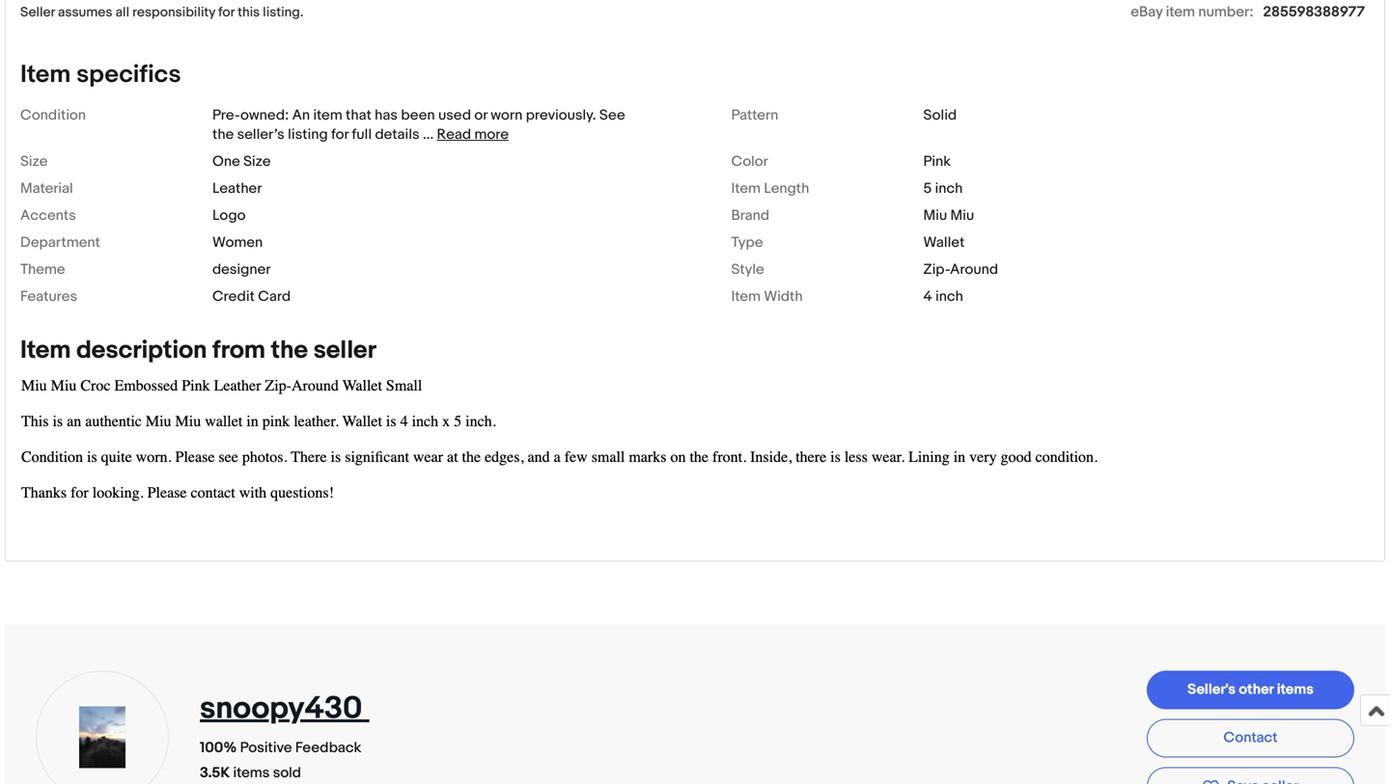 Task type: vqa. For each thing, say whether or not it's contained in the screenshot.
Shoes
no



Task type: describe. For each thing, give the bounding box(es) containing it.
one size
[[212, 153, 271, 170]]

logo
[[212, 207, 246, 224]]

read more
[[437, 126, 509, 143]]

sold
[[273, 765, 301, 783]]

women
[[212, 234, 263, 251]]

condition
[[20, 107, 86, 124]]

responsibility
[[132, 4, 215, 21]]

items inside the 100% positive feedback 3.5k items sold
[[233, 765, 270, 783]]

read more button
[[437, 126, 509, 143]]

designer
[[212, 261, 271, 278]]

for inside the pre-owned: an item that has been used or worn previously. see the seller's listing for full details ...
[[331, 126, 349, 143]]

1 size from the left
[[20, 153, 48, 170]]

from
[[212, 336, 265, 366]]

feedback
[[295, 740, 361, 757]]

see
[[599, 107, 625, 124]]

other
[[1239, 682, 1274, 699]]

0 vertical spatial item
[[1166, 3, 1195, 21]]

been
[[401, 107, 435, 124]]

item for item description from the seller
[[20, 336, 71, 366]]

1 miu from the left
[[924, 207, 947, 224]]

5
[[924, 180, 932, 197]]

style
[[731, 261, 764, 278]]

...
[[423, 126, 434, 143]]

material
[[20, 180, 73, 197]]

item description from the seller
[[20, 336, 377, 366]]

4
[[924, 288, 933, 305]]

seller assumes all responsibility for this listing.
[[20, 4, 304, 21]]

length
[[764, 180, 809, 197]]

ebay
[[1131, 3, 1163, 21]]

zip-
[[924, 261, 950, 278]]

brand
[[731, 207, 770, 224]]

assumes
[[58, 4, 112, 21]]

3.5k
[[200, 765, 230, 783]]

snoopy430
[[200, 691, 363, 728]]

snoopy430 image
[[79, 707, 126, 769]]

around
[[950, 261, 998, 278]]

item length
[[731, 180, 809, 197]]

color
[[731, 153, 768, 170]]

1 horizontal spatial the
[[271, 336, 308, 366]]

seller's other items
[[1188, 682, 1314, 699]]

or
[[474, 107, 487, 124]]

type
[[731, 234, 763, 251]]

4 inch
[[924, 288, 963, 305]]

item specifics
[[20, 60, 181, 90]]

this
[[238, 4, 260, 21]]

seller
[[20, 4, 55, 21]]



Task type: locate. For each thing, give the bounding box(es) containing it.
card
[[258, 288, 291, 305]]

for left this
[[218, 4, 235, 21]]

the
[[212, 126, 234, 143], [271, 336, 308, 366]]

2 miu from the left
[[951, 207, 974, 224]]

item down features
[[20, 336, 71, 366]]

2 size from the left
[[243, 153, 271, 170]]

that
[[346, 107, 372, 124]]

items inside seller's other items link
[[1277, 682, 1314, 699]]

item right ebay
[[1166, 3, 1195, 21]]

1 vertical spatial item
[[313, 107, 342, 124]]

inch right 4
[[936, 288, 963, 305]]

item for item specifics
[[20, 60, 71, 90]]

100%
[[200, 740, 237, 757]]

worn
[[491, 107, 523, 124]]

owned:
[[240, 107, 289, 124]]

has
[[375, 107, 398, 124]]

285598388977
[[1263, 3, 1365, 21]]

pre-
[[212, 107, 240, 124]]

seller's
[[237, 126, 285, 143]]

snoopy430 link
[[200, 691, 369, 728]]

size down seller's on the left of the page
[[243, 153, 271, 170]]

size
[[20, 153, 48, 170], [243, 153, 271, 170]]

inch for 5 inch
[[935, 180, 963, 197]]

1 vertical spatial for
[[331, 126, 349, 143]]

more
[[474, 126, 509, 143]]

item right an
[[313, 107, 342, 124]]

for left full
[[331, 126, 349, 143]]

all
[[115, 4, 129, 21]]

details
[[375, 126, 420, 143]]

miu
[[924, 207, 947, 224], [951, 207, 974, 224]]

credit card
[[212, 288, 291, 305]]

seller's
[[1188, 682, 1236, 699]]

0 vertical spatial inch
[[935, 180, 963, 197]]

item for item width
[[731, 288, 761, 305]]

0 vertical spatial the
[[212, 126, 234, 143]]

listing.
[[263, 4, 304, 21]]

full
[[352, 126, 372, 143]]

0 horizontal spatial size
[[20, 153, 48, 170]]

item down 'color'
[[731, 180, 761, 197]]

1 vertical spatial items
[[233, 765, 270, 783]]

miu down 5
[[924, 207, 947, 224]]

contact link
[[1147, 720, 1355, 758]]

size up material
[[20, 153, 48, 170]]

the down pre-
[[212, 126, 234, 143]]

0 horizontal spatial items
[[233, 765, 270, 783]]

used
[[438, 107, 471, 124]]

number:
[[1199, 3, 1254, 21]]

items right other
[[1277, 682, 1314, 699]]

accents
[[20, 207, 76, 224]]

width
[[764, 288, 803, 305]]

5 inch
[[924, 180, 963, 197]]

item inside the pre-owned: an item that has been used or worn previously. see the seller's listing for full details ...
[[313, 107, 342, 124]]

inch right 5
[[935, 180, 963, 197]]

an
[[292, 107, 310, 124]]

item down style
[[731, 288, 761, 305]]

solid
[[924, 107, 957, 124]]

1 vertical spatial inch
[[936, 288, 963, 305]]

contact
[[1224, 730, 1278, 747]]

theme
[[20, 261, 65, 278]]

0 horizontal spatial for
[[218, 4, 235, 21]]

0 vertical spatial for
[[218, 4, 235, 21]]

0 vertical spatial items
[[1277, 682, 1314, 699]]

item width
[[731, 288, 803, 305]]

item
[[1166, 3, 1195, 21], [313, 107, 342, 124]]

pattern
[[731, 107, 779, 124]]

1 horizontal spatial size
[[243, 153, 271, 170]]

miu miu
[[924, 207, 974, 224]]

listing
[[288, 126, 328, 143]]

leather
[[212, 180, 262, 197]]

pink
[[924, 153, 951, 170]]

zip-around
[[924, 261, 998, 278]]

inch
[[935, 180, 963, 197], [936, 288, 963, 305]]

credit
[[212, 288, 255, 305]]

positive
[[240, 740, 292, 757]]

miu up the wallet
[[951, 207, 974, 224]]

0 horizontal spatial item
[[313, 107, 342, 124]]

inch for 4 inch
[[936, 288, 963, 305]]

seller
[[314, 336, 377, 366]]

pre-owned: an item that has been used or worn previously. see the seller's listing for full details ...
[[212, 107, 625, 143]]

100% positive feedback 3.5k items sold
[[200, 740, 361, 783]]

ebay item number: 285598388977
[[1131, 3, 1365, 21]]

description
[[76, 336, 207, 366]]

for
[[218, 4, 235, 21], [331, 126, 349, 143]]

item up condition
[[20, 60, 71, 90]]

department
[[20, 234, 100, 251]]

specifics
[[76, 60, 181, 90]]

the inside the pre-owned: an item that has been used or worn previously. see the seller's listing for full details ...
[[212, 126, 234, 143]]

items
[[1277, 682, 1314, 699], [233, 765, 270, 783]]

one
[[212, 153, 240, 170]]

1 vertical spatial the
[[271, 336, 308, 366]]

seller's other items link
[[1147, 671, 1355, 710]]

the right from at the left of page
[[271, 336, 308, 366]]

1 horizontal spatial miu
[[951, 207, 974, 224]]

0 horizontal spatial miu
[[924, 207, 947, 224]]

read
[[437, 126, 471, 143]]

items down 'positive'
[[233, 765, 270, 783]]

wallet
[[924, 234, 965, 251]]

0 horizontal spatial the
[[212, 126, 234, 143]]

previously.
[[526, 107, 596, 124]]

item for item length
[[731, 180, 761, 197]]

1 horizontal spatial item
[[1166, 3, 1195, 21]]

1 horizontal spatial items
[[1277, 682, 1314, 699]]

features
[[20, 288, 77, 305]]

1 horizontal spatial for
[[331, 126, 349, 143]]

item
[[20, 60, 71, 90], [731, 180, 761, 197], [731, 288, 761, 305], [20, 336, 71, 366]]



